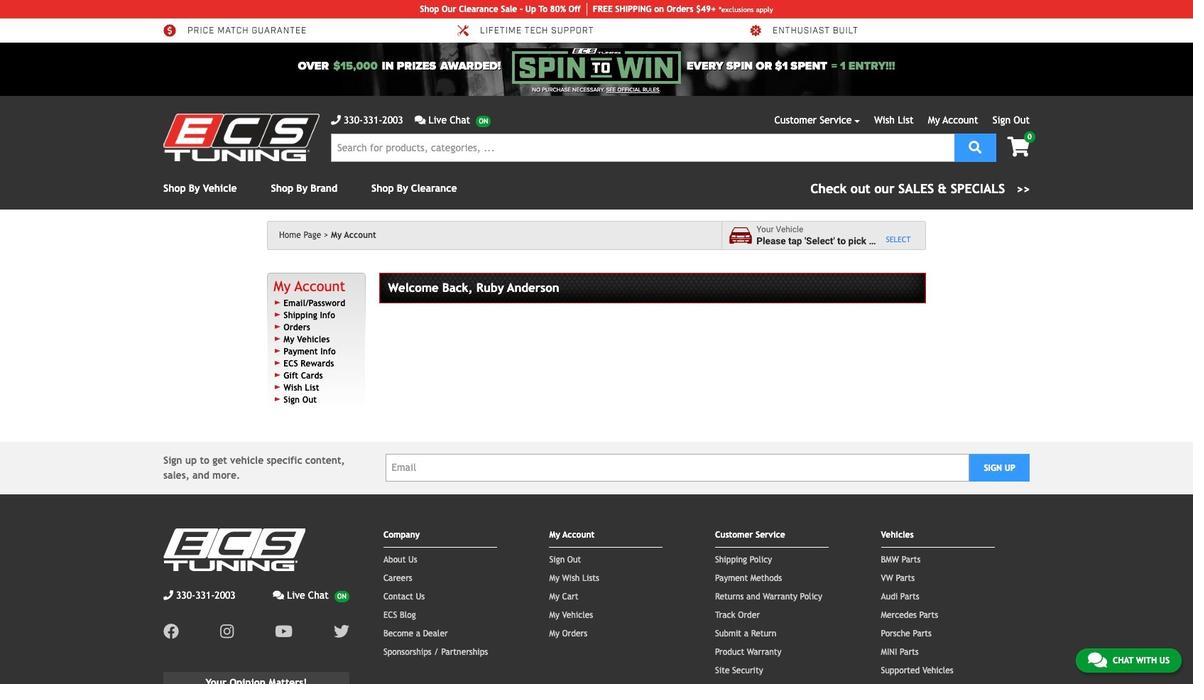 Task type: locate. For each thing, give the bounding box(es) containing it.
facebook logo image
[[163, 624, 179, 639]]

1 vertical spatial ecs tuning image
[[163, 528, 306, 571]]

phone image
[[331, 115, 341, 125], [163, 590, 173, 600]]

1 horizontal spatial comments image
[[1089, 652, 1108, 669]]

twitter logo image
[[334, 624, 350, 639]]

0 vertical spatial comments image
[[415, 115, 426, 125]]

1 vertical spatial phone image
[[163, 590, 173, 600]]

comments image
[[273, 590, 284, 600]]

comments image
[[415, 115, 426, 125], [1089, 652, 1108, 669]]

Email email field
[[386, 454, 970, 482]]

search image
[[970, 140, 982, 153]]

0 vertical spatial ecs tuning image
[[163, 114, 320, 161]]

0 horizontal spatial comments image
[[415, 115, 426, 125]]

ecs tuning image
[[163, 114, 320, 161], [163, 528, 306, 571]]

youtube logo image
[[275, 624, 293, 639]]

1 horizontal spatial phone image
[[331, 115, 341, 125]]



Task type: describe. For each thing, give the bounding box(es) containing it.
2 ecs tuning image from the top
[[163, 528, 306, 571]]

shopping cart image
[[1008, 137, 1030, 157]]

1 vertical spatial comments image
[[1089, 652, 1108, 669]]

1 ecs tuning image from the top
[[163, 114, 320, 161]]

0 vertical spatial phone image
[[331, 115, 341, 125]]

instagram logo image
[[220, 624, 234, 639]]

ecs tuning 'spin to win' contest logo image
[[512, 48, 682, 84]]

Search text field
[[331, 134, 955, 162]]

0 horizontal spatial phone image
[[163, 590, 173, 600]]



Task type: vqa. For each thing, say whether or not it's contained in the screenshot.
bottommost the ecs tuning image
yes



